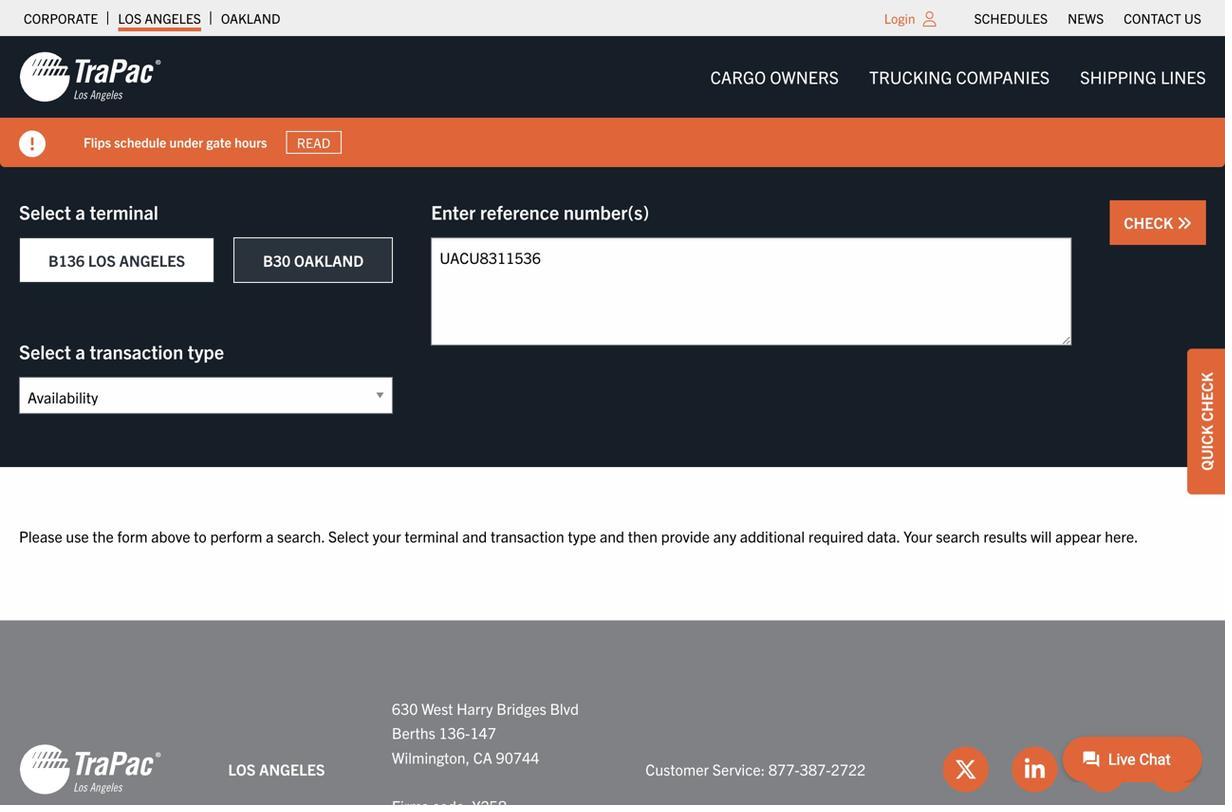 Task type: locate. For each thing, give the bounding box(es) containing it.
shipping
[[1081, 66, 1157, 87]]

oakland right b30
[[294, 251, 364, 270]]

and
[[463, 527, 487, 545], [600, 527, 625, 545]]

1 horizontal spatial terminal
[[405, 527, 459, 545]]

0 horizontal spatial solid image
[[19, 131, 46, 157]]

menu bar inside banner
[[696, 58, 1222, 96]]

select
[[19, 200, 71, 224], [19, 339, 71, 363], [328, 527, 369, 545]]

berths
[[392, 723, 436, 742]]

0 vertical spatial check
[[1125, 213, 1177, 232]]

0 vertical spatial a
[[75, 200, 85, 224]]

b30 oakland
[[263, 251, 364, 270]]

cargo
[[711, 66, 766, 87]]

0 horizontal spatial los
[[88, 251, 116, 270]]

1 vertical spatial a
[[75, 339, 85, 363]]

a down b136
[[75, 339, 85, 363]]

2 vertical spatial select
[[328, 527, 369, 545]]

check inside button
[[1125, 213, 1177, 232]]

1 horizontal spatial and
[[600, 527, 625, 545]]

gate
[[206, 134, 232, 151]]

menu bar containing cargo owners
[[696, 58, 1222, 96]]

menu bar
[[965, 5, 1212, 31], [696, 58, 1222, 96]]

1 vertical spatial select
[[19, 339, 71, 363]]

light image
[[923, 11, 937, 27]]

and left then
[[600, 527, 625, 545]]

corporate
[[24, 9, 98, 27]]

0 vertical spatial menu bar
[[965, 5, 1212, 31]]

oakland
[[221, 9, 281, 27], [294, 251, 364, 270]]

1 horizontal spatial solid image
[[1177, 216, 1193, 231]]

1 vertical spatial oakland
[[294, 251, 364, 270]]

0 vertical spatial los angeles
[[118, 9, 201, 27]]

cargo owners
[[711, 66, 839, 87]]

0 horizontal spatial type
[[188, 339, 224, 363]]

1 vertical spatial solid image
[[1177, 216, 1193, 231]]

1 horizontal spatial check
[[1197, 372, 1216, 422]]

2 vertical spatial los
[[228, 760, 256, 779]]

0 vertical spatial transaction
[[90, 339, 183, 363]]

a up b136
[[75, 200, 85, 224]]

0 vertical spatial select
[[19, 200, 71, 224]]

1 horizontal spatial transaction
[[491, 527, 565, 545]]

solid image
[[19, 131, 46, 157], [1177, 216, 1193, 231]]

quick check
[[1197, 372, 1216, 471]]

terminal up b136 los angeles
[[90, 200, 158, 224]]

1 los angeles image from the top
[[19, 50, 161, 103]]

check
[[1125, 213, 1177, 232], [1197, 372, 1216, 422]]

schedules
[[975, 9, 1048, 27]]

los angeles image
[[19, 50, 161, 103], [19, 743, 161, 796]]

select down b136
[[19, 339, 71, 363]]

los angeles link
[[118, 5, 201, 31]]

terminal right the your
[[405, 527, 459, 545]]

1 vertical spatial los angeles
[[228, 760, 325, 779]]

1 vertical spatial angeles
[[119, 251, 185, 270]]

1 and from the left
[[463, 527, 487, 545]]

transaction
[[90, 339, 183, 363], [491, 527, 565, 545]]

1 vertical spatial los angeles image
[[19, 743, 161, 796]]

your
[[904, 527, 933, 545]]

0 vertical spatial oakland
[[221, 9, 281, 27]]

select for select a transaction type
[[19, 339, 71, 363]]

2 horizontal spatial los
[[228, 760, 256, 779]]

angeles
[[145, 9, 201, 27], [119, 251, 185, 270], [259, 760, 325, 779]]

0 vertical spatial solid image
[[19, 131, 46, 157]]

will
[[1031, 527, 1052, 545]]

b30
[[263, 251, 291, 270]]

1 vertical spatial menu bar
[[696, 58, 1222, 96]]

0 horizontal spatial and
[[463, 527, 487, 545]]

select up b136
[[19, 200, 71, 224]]

0 vertical spatial los
[[118, 9, 142, 27]]

1 horizontal spatial los
[[118, 9, 142, 27]]

a left search.
[[266, 527, 274, 545]]

search
[[936, 527, 980, 545]]

0 horizontal spatial transaction
[[90, 339, 183, 363]]

us
[[1185, 9, 1202, 27]]

corporate link
[[24, 5, 98, 31]]

oakland link
[[221, 5, 281, 31]]

reference
[[480, 200, 560, 224]]

0 horizontal spatial check
[[1125, 213, 1177, 232]]

shipping lines
[[1081, 66, 1207, 87]]

and right the your
[[463, 527, 487, 545]]

630 west harry bridges blvd berths 136-147 wilmington, ca 90744 customer service: 877-387-2722
[[392, 699, 866, 779]]

lines
[[1161, 66, 1207, 87]]

0 vertical spatial terminal
[[90, 200, 158, 224]]

customer
[[646, 760, 709, 779]]

los
[[118, 9, 142, 27], [88, 251, 116, 270], [228, 760, 256, 779]]

harry
[[457, 699, 493, 718]]

menu bar up shipping
[[965, 5, 1212, 31]]

menu bar down 'light' icon
[[696, 58, 1222, 96]]

los angeles
[[118, 9, 201, 27], [228, 760, 325, 779]]

select left the your
[[328, 527, 369, 545]]

trucking
[[870, 66, 953, 87]]

above
[[151, 527, 190, 545]]

90744
[[496, 748, 540, 767]]

quick check link
[[1188, 349, 1226, 495]]

877-
[[769, 760, 800, 779]]

0 horizontal spatial los angeles
[[118, 9, 201, 27]]

a
[[75, 200, 85, 224], [75, 339, 85, 363], [266, 527, 274, 545]]

0 horizontal spatial oakland
[[221, 9, 281, 27]]

2722
[[831, 760, 866, 779]]

form
[[117, 527, 148, 545]]

terminal
[[90, 200, 158, 224], [405, 527, 459, 545]]

oakland right los angeles link
[[221, 9, 281, 27]]

news
[[1068, 9, 1105, 27]]

type
[[188, 339, 224, 363], [568, 527, 597, 545]]

1 vertical spatial type
[[568, 527, 597, 545]]

footer
[[0, 621, 1226, 805]]

1 vertical spatial check
[[1197, 372, 1216, 422]]

1 horizontal spatial los angeles
[[228, 760, 325, 779]]

0 vertical spatial los angeles image
[[19, 50, 161, 103]]

banner
[[0, 36, 1226, 167]]



Task type: vqa. For each thing, say whether or not it's contained in the screenshot.
an
no



Task type: describe. For each thing, give the bounding box(es) containing it.
schedules link
[[975, 5, 1048, 31]]

147
[[470, 723, 496, 742]]

companies
[[957, 66, 1050, 87]]

0 vertical spatial angeles
[[145, 9, 201, 27]]

2 los angeles image from the top
[[19, 743, 161, 796]]

ca
[[474, 748, 493, 767]]

1 vertical spatial los
[[88, 251, 116, 270]]

1 vertical spatial transaction
[[491, 527, 565, 545]]

1 horizontal spatial oakland
[[294, 251, 364, 270]]

select for select a terminal
[[19, 200, 71, 224]]

use
[[66, 527, 89, 545]]

1 horizontal spatial type
[[568, 527, 597, 545]]

then
[[628, 527, 658, 545]]

west
[[422, 699, 453, 718]]

menu bar containing schedules
[[965, 5, 1212, 31]]

footer containing 630 west harry bridges blvd
[[0, 621, 1226, 805]]

here.
[[1105, 527, 1139, 545]]

schedule
[[114, 134, 166, 151]]

solid image inside check button
[[1177, 216, 1193, 231]]

a for terminal
[[75, 200, 85, 224]]

banner containing cargo owners
[[0, 36, 1226, 167]]

Enter reference number(s) text field
[[431, 237, 1072, 346]]

quick
[[1197, 425, 1216, 471]]

any
[[714, 527, 737, 545]]

contact us
[[1124, 9, 1202, 27]]

solid image inside banner
[[19, 131, 46, 157]]

2 and from the left
[[600, 527, 625, 545]]

enter reference number(s)
[[431, 200, 650, 224]]

appear
[[1056, 527, 1102, 545]]

2 vertical spatial a
[[266, 527, 274, 545]]

required
[[809, 527, 864, 545]]

387-
[[800, 760, 831, 779]]

provide
[[661, 527, 710, 545]]

b136
[[48, 251, 85, 270]]

login
[[885, 9, 916, 27]]

trucking companies link
[[855, 58, 1066, 96]]

news link
[[1068, 5, 1105, 31]]

select a transaction type
[[19, 339, 224, 363]]

enter
[[431, 200, 476, 224]]

a for transaction
[[75, 339, 85, 363]]

please use the form above to perform a search. select your terminal and transaction type and then provide any additional required data. your search results will appear here.
[[19, 527, 1139, 545]]

136-
[[439, 723, 470, 742]]

additional
[[740, 527, 805, 545]]

0 vertical spatial type
[[188, 339, 224, 363]]

to
[[194, 527, 207, 545]]

flips
[[84, 134, 111, 151]]

wilmington,
[[392, 748, 470, 767]]

2 vertical spatial angeles
[[259, 760, 325, 779]]

service:
[[713, 760, 765, 779]]

contact
[[1124, 9, 1182, 27]]

the
[[92, 527, 114, 545]]

cargo owners link
[[696, 58, 855, 96]]

trucking companies
[[870, 66, 1050, 87]]

owners
[[770, 66, 839, 87]]

blvd
[[550, 699, 579, 718]]

bridges
[[497, 699, 547, 718]]

contact us link
[[1124, 5, 1202, 31]]

results
[[984, 527, 1028, 545]]

check button
[[1110, 200, 1207, 245]]

perform
[[210, 527, 262, 545]]

read link
[[286, 131, 342, 154]]

630
[[392, 699, 418, 718]]

number(s)
[[564, 200, 650, 224]]

shipping lines link
[[1066, 58, 1222, 96]]

0 horizontal spatial terminal
[[90, 200, 158, 224]]

under
[[169, 134, 203, 151]]

your
[[373, 527, 401, 545]]

login link
[[885, 9, 916, 27]]

read
[[297, 134, 331, 151]]

select a terminal
[[19, 200, 158, 224]]

flips schedule under gate hours
[[84, 134, 267, 151]]

please
[[19, 527, 62, 545]]

search.
[[277, 527, 325, 545]]

b136 los angeles
[[48, 251, 185, 270]]

1 vertical spatial terminal
[[405, 527, 459, 545]]

hours
[[235, 134, 267, 151]]

data.
[[868, 527, 901, 545]]



